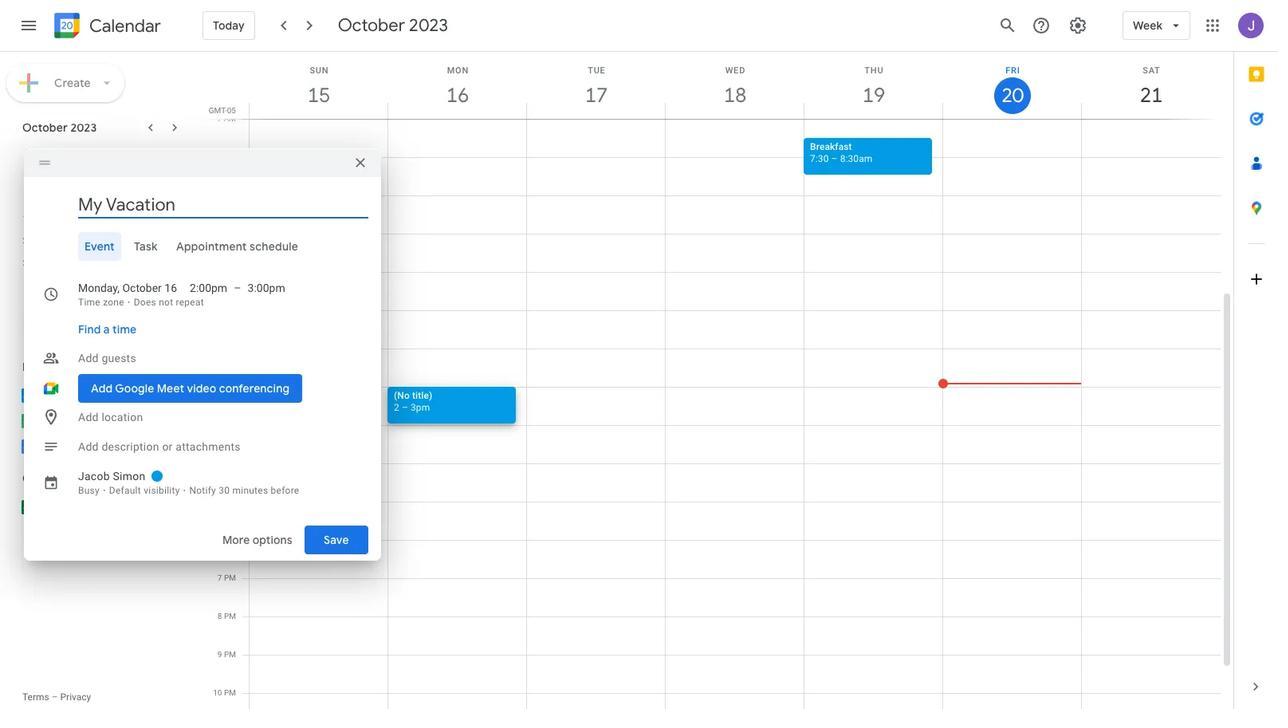Task type: describe. For each thing, give the bounding box(es) containing it.
november 5 element
[[18, 276, 37, 295]]

add for add description or attachments
[[78, 440, 99, 453]]

calendars for my calendars
[[41, 360, 94, 374]]

15 inside row
[[23, 214, 32, 223]]

30
[[219, 485, 230, 496]]

row containing 8
[[15, 185, 187, 207]]

1 t from the left
[[74, 147, 79, 156]]

1 horizontal spatial tab list
[[1235, 52, 1279, 664]]

05
[[227, 106, 236, 115]]

3pm
[[411, 402, 430, 413]]

mon 16
[[445, 65, 469, 108]]

10 for 10 pm
[[213, 688, 222, 697]]

add for add guests
[[78, 352, 99, 365]]

find
[[78, 322, 101, 337]]

6 for 6 pm
[[218, 535, 222, 544]]

november 6 element
[[42, 276, 61, 295]]

pm for 10 pm
[[224, 688, 236, 697]]

task
[[134, 239, 157, 254]]

4
[[99, 169, 103, 178]]

tasks
[[45, 440, 74, 453]]

10 pm
[[213, 688, 236, 697]]

breakfast
[[810, 141, 853, 152]]

25
[[96, 236, 105, 245]]

terms link
[[22, 692, 49, 703]]

f
[[148, 147, 152, 156]]

add guests
[[78, 352, 136, 365]]

13 element
[[140, 187, 159, 206]]

7 pm
[[218, 574, 236, 582]]

20 inside column header
[[1001, 83, 1023, 108]]

19 element
[[116, 209, 135, 228]]

6 pm
[[218, 535, 236, 544]]

0 horizontal spatial 1
[[25, 169, 30, 178]]

1 horizontal spatial october 2023
[[338, 14, 448, 37]]

privacy link
[[60, 692, 91, 703]]

find a time
[[78, 322, 137, 337]]

notify
[[189, 485, 216, 496]]

wed
[[726, 65, 746, 76]]

add location
[[78, 411, 143, 424]]

notify 30 minutes before
[[189, 485, 300, 496]]

visibility
[[144, 485, 180, 496]]

21 link
[[1134, 77, 1170, 114]]

schedule
[[250, 239, 299, 254]]

guests
[[102, 352, 136, 365]]

mon
[[447, 65, 469, 76]]

thu
[[865, 65, 884, 76]]

zone
[[103, 297, 124, 308]]

– right terms
[[52, 692, 58, 703]]

8 pm
[[218, 612, 236, 621]]

other
[[22, 471, 54, 486]]

15 inside column header
[[307, 82, 329, 108]]

terms – privacy
[[22, 692, 91, 703]]

gmt-05
[[209, 106, 236, 115]]

to element
[[234, 280, 241, 296]]

location
[[102, 411, 143, 424]]

10 for 10 element
[[72, 191, 81, 200]]

title)
[[412, 390, 433, 401]]

appointment
[[177, 239, 247, 254]]

pm for 8 pm
[[224, 612, 236, 621]]

time zone
[[78, 297, 124, 308]]

busy
[[78, 485, 100, 496]]

1 horizontal spatial 6
[[148, 169, 152, 178]]

3
[[74, 169, 79, 178]]

before
[[271, 485, 300, 496]]

8:30am
[[840, 153, 873, 164]]

october 2023 grid
[[15, 140, 187, 297]]

(no
[[394, 390, 410, 401]]

row containing s
[[15, 140, 187, 163]]

10 element
[[67, 187, 86, 206]]

task button
[[127, 232, 164, 261]]

(no title) 2 – 3pm
[[394, 390, 433, 413]]

privacy
[[60, 692, 91, 703]]

20 inside cell
[[145, 214, 154, 223]]

other calendars
[[22, 471, 109, 486]]

16 inside the mon 16
[[445, 82, 468, 108]]

appointment schedule button
[[170, 232, 305, 261]]

8 for november 8 element
[[99, 281, 103, 290]]

20 cell
[[138, 207, 162, 230]]

20 column header
[[943, 52, 1082, 119]]

other calendars button
[[3, 466, 198, 491]]

25 element
[[91, 231, 110, 250]]

calendars for other calendars
[[57, 471, 109, 486]]

28
[[170, 236, 179, 245]]

17 element
[[67, 209, 86, 228]]

8 up 15 element
[[25, 191, 30, 200]]

18 column header
[[665, 52, 805, 119]]

19 column header
[[804, 52, 944, 119]]

9 for 9
[[123, 281, 128, 290]]

main drawer image
[[19, 16, 38, 35]]

breakfast 7:30 – 8:30am
[[810, 141, 873, 164]]

pm for 9 pm
[[224, 650, 236, 659]]

27
[[145, 236, 154, 245]]

1 horizontal spatial october
[[122, 282, 162, 294]]

7:30
[[810, 153, 829, 164]]

default
[[109, 485, 141, 496]]

november 10 element
[[140, 276, 159, 295]]

29
[[23, 258, 32, 267]]

2 down m
[[50, 169, 54, 178]]

21 inside row
[[170, 214, 179, 223]]

row containing 29
[[15, 252, 187, 274]]

15 column header
[[249, 52, 388, 119]]

week button
[[1123, 6, 1191, 45]]

calendar heading
[[86, 15, 161, 37]]

event
[[85, 239, 115, 254]]

a
[[104, 322, 110, 337]]

2 down 26 element
[[123, 258, 128, 267]]

pm for 5 pm
[[224, 497, 236, 506]]

november 8 element
[[91, 276, 110, 295]]

tue
[[588, 65, 606, 76]]

row containing 1
[[15, 163, 187, 185]]

monday, october 16
[[78, 282, 177, 294]]

2 down add guests "dropdown button"
[[218, 382, 222, 391]]

14 element
[[165, 187, 184, 206]]

fri 20
[[1001, 65, 1023, 108]]

not
[[159, 297, 173, 308]]

am for 7 am
[[224, 114, 236, 123]]

november 2 element
[[116, 254, 135, 273]]

1 horizontal spatial 2023
[[409, 14, 448, 37]]

time
[[78, 297, 100, 308]]

– inside (no title) 2 – 3pm
[[402, 402, 408, 413]]

28 element
[[165, 231, 184, 250]]

fri
[[1006, 65, 1021, 76]]

18 element
[[91, 209, 110, 228]]

0 vertical spatial october
[[338, 14, 405, 37]]

thu 19
[[862, 65, 885, 108]]

my calendars list
[[3, 383, 198, 459]]

am for 8 am
[[224, 152, 236, 161]]

1 vertical spatial 16
[[165, 282, 177, 294]]

birthdays
[[45, 415, 92, 428]]

november 7 element
[[67, 276, 86, 295]]

1 vertical spatial october 2023
[[22, 120, 97, 135]]

create
[[54, 76, 91, 90]]

november 9 element
[[116, 276, 135, 295]]

24
[[72, 236, 81, 245]]

7 up '14' element
[[172, 169, 177, 178]]

create button
[[6, 64, 124, 102]]

1 vertical spatial jacob
[[78, 470, 110, 483]]

add guests button
[[72, 344, 369, 373]]

31
[[72, 258, 81, 267]]

18 inside row
[[96, 214, 105, 223]]



Task type: vqa. For each thing, say whether or not it's contained in the screenshot.
Coordinated
no



Task type: locate. For each thing, give the bounding box(es) containing it.
0 vertical spatial 16
[[445, 82, 468, 108]]

0 horizontal spatial 20
[[145, 214, 154, 223]]

w
[[97, 147, 104, 156]]

time
[[113, 322, 137, 337]]

0 horizontal spatial 11
[[96, 191, 105, 200]]

my calendars button
[[3, 354, 198, 380]]

7 pm from the top
[[224, 688, 236, 697]]

tab list containing event
[[37, 232, 369, 261]]

11 for 11 element in the left top of the page
[[96, 191, 105, 200]]

november 3 element
[[140, 254, 159, 273]]

11 for november 11 element
[[170, 281, 179, 290]]

4 pm from the top
[[224, 574, 236, 582]]

27 element
[[140, 231, 159, 250]]

simon
[[78, 389, 110, 402], [113, 470, 146, 483]]

3 pm from the top
[[224, 535, 236, 544]]

pm for 7 pm
[[224, 574, 236, 582]]

november 11 element
[[165, 276, 184, 295]]

am down "7 am"
[[224, 152, 236, 161]]

15 element
[[18, 209, 37, 228]]

7
[[217, 114, 222, 123], [172, 169, 177, 178], [74, 281, 79, 290], [218, 574, 222, 582]]

6 down "f"
[[148, 169, 152, 178]]

2023 up mon
[[409, 14, 448, 37]]

10 down 9 pm
[[213, 688, 222, 697]]

add inside "dropdown button"
[[78, 352, 99, 365]]

20 down fri
[[1001, 83, 1023, 108]]

18 inside wed 18
[[723, 82, 746, 108]]

15 down sun
[[307, 82, 329, 108]]

0 vertical spatial 10
[[72, 191, 81, 200]]

october 2023 up mon
[[338, 14, 448, 37]]

11 up the 'does not repeat'
[[170, 281, 179, 290]]

2 vertical spatial october
[[122, 282, 162, 294]]

6 up 7 pm
[[218, 535, 222, 544]]

17 down tue
[[584, 82, 607, 108]]

sat 21
[[1139, 65, 1162, 108]]

5 row from the top
[[15, 230, 187, 252]]

row
[[15, 140, 187, 163], [15, 163, 187, 185], [15, 185, 187, 207], [15, 207, 187, 230], [15, 230, 187, 252], [15, 252, 187, 274], [15, 274, 187, 297]]

2 down (no
[[394, 402, 400, 413]]

9 for 9 pm
[[218, 650, 222, 659]]

1 horizontal spatial 15
[[307, 82, 329, 108]]

1 add from the top
[[78, 352, 99, 365]]

1 vertical spatial 5
[[218, 497, 222, 506]]

11
[[96, 191, 105, 200], [170, 281, 179, 290]]

1 vertical spatial 21
[[170, 214, 179, 223]]

0 horizontal spatial 19
[[121, 214, 130, 223]]

2 vertical spatial 10
[[213, 688, 222, 697]]

add description or attachments
[[78, 440, 241, 453]]

1 horizontal spatial 21
[[1139, 82, 1162, 108]]

0 vertical spatial 19
[[862, 82, 885, 108]]

9 up the zone
[[123, 281, 128, 290]]

add left location
[[78, 411, 99, 424]]

15 link
[[301, 77, 337, 114]]

simon inside my calendars list
[[78, 389, 110, 402]]

0 horizontal spatial 16
[[165, 282, 177, 294]]

2:00pm
[[190, 282, 227, 294]]

10 down 3
[[72, 191, 81, 200]]

13
[[145, 191, 154, 200]]

sun 15
[[307, 65, 329, 108]]

19
[[862, 82, 885, 108], [121, 214, 130, 223]]

default visibility
[[109, 485, 180, 496]]

17 inside column header
[[584, 82, 607, 108]]

21 down the sat
[[1139, 82, 1162, 108]]

1 vertical spatial 17
[[72, 214, 81, 223]]

9 inside november 9 element
[[123, 281, 128, 290]]

17 link
[[578, 77, 615, 114]]

16 up the 'does not repeat'
[[165, 282, 177, 294]]

pm up 9 pm
[[224, 612, 236, 621]]

2:00pm – 3:00pm
[[190, 282, 285, 294]]

12 element
[[116, 187, 135, 206]]

2 t from the left
[[123, 147, 128, 156]]

19 inside row
[[121, 214, 130, 223]]

repeat
[[176, 297, 204, 308]]

1 horizontal spatial jacob
[[78, 470, 110, 483]]

october 2023 up m
[[22, 120, 97, 135]]

0 horizontal spatial october 2023
[[22, 120, 97, 135]]

pm
[[224, 382, 236, 391], [224, 497, 236, 506], [224, 535, 236, 544], [224, 574, 236, 582], [224, 612, 236, 621], [224, 650, 236, 659], [224, 688, 236, 697]]

calendar element
[[51, 10, 161, 45]]

21 down '14' element
[[170, 214, 179, 223]]

18 link
[[717, 77, 754, 114]]

0 vertical spatial calendars
[[41, 360, 94, 374]]

5 pm
[[218, 497, 236, 506]]

21 element
[[165, 209, 184, 228]]

monday,
[[78, 282, 120, 294]]

8 up 9 pm
[[218, 612, 222, 621]]

16
[[445, 82, 468, 108], [165, 282, 177, 294]]

22
[[23, 236, 32, 245]]

0 vertical spatial 5
[[123, 169, 128, 178]]

jacob up birthdays
[[45, 389, 75, 402]]

8 up time zone
[[99, 281, 103, 290]]

grid
[[204, 52, 1234, 709]]

1 vertical spatial calendars
[[57, 471, 109, 486]]

0 horizontal spatial 15
[[23, 214, 32, 223]]

1 vertical spatial 9
[[218, 650, 222, 659]]

– down breakfast
[[832, 153, 838, 164]]

7 down 6 pm
[[218, 574, 222, 582]]

16 column header
[[388, 52, 527, 119]]

add
[[78, 352, 99, 365], [78, 411, 99, 424], [78, 440, 99, 453]]

6 right november 5 element
[[50, 281, 54, 290]]

0 horizontal spatial simon
[[78, 389, 110, 402]]

1 horizontal spatial s
[[172, 147, 177, 156]]

15 up 22
[[23, 214, 32, 223]]

1 vertical spatial jacob simon
[[78, 470, 146, 483]]

tab list
[[1235, 52, 1279, 664], [37, 232, 369, 261]]

5
[[123, 169, 128, 178], [218, 497, 222, 506]]

does not repeat
[[134, 297, 204, 308]]

10 for 'november 10' element
[[145, 281, 154, 290]]

0 horizontal spatial 17
[[72, 214, 81, 223]]

5 for 5 pm
[[218, 497, 222, 506]]

3:00pm
[[248, 282, 285, 294]]

10 inside grid
[[213, 688, 222, 697]]

11 element
[[91, 187, 110, 206]]

0 vertical spatial jacob
[[45, 389, 75, 402]]

6 for "november 6" element on the top of page
[[50, 281, 54, 290]]

0 vertical spatial 6
[[148, 169, 152, 178]]

0 vertical spatial 11
[[96, 191, 105, 200]]

pm down 30
[[224, 497, 236, 506]]

8 am
[[217, 152, 236, 161]]

5 down 30
[[218, 497, 222, 506]]

17 inside row
[[72, 214, 81, 223]]

1 horizontal spatial 19
[[862, 82, 885, 108]]

1 horizontal spatial simon
[[113, 470, 146, 483]]

event button
[[78, 232, 121, 261]]

0 vertical spatial 1
[[25, 169, 30, 178]]

jacob
[[45, 389, 75, 402], [78, 470, 110, 483]]

21 inside column header
[[1139, 82, 1162, 108]]

settings menu image
[[1069, 16, 1088, 35]]

pm down add guests "dropdown button"
[[224, 382, 236, 391]]

attachments
[[176, 440, 241, 453]]

1 vertical spatial 18
[[96, 214, 105, 223]]

sat
[[1143, 65, 1161, 76]]

7 left 05
[[217, 114, 222, 123]]

0 vertical spatial 2023
[[409, 14, 448, 37]]

0 vertical spatial 21
[[1139, 82, 1162, 108]]

october
[[338, 14, 405, 37], [22, 120, 68, 135], [122, 282, 162, 294]]

1 am from the top
[[224, 114, 236, 123]]

2 am from the top
[[224, 152, 236, 161]]

2 vertical spatial 6
[[218, 535, 222, 544]]

None search field
[[0, 300, 198, 335]]

row group containing 1
[[15, 163, 187, 297]]

– inside breakfast 7:30 – 8:30am
[[832, 153, 838, 164]]

0 vertical spatial simon
[[78, 389, 110, 402]]

add for add location
[[78, 411, 99, 424]]

s right "f"
[[172, 147, 177, 156]]

31 element
[[67, 254, 86, 273]]

17 down 10 element
[[72, 214, 81, 223]]

21
[[1139, 82, 1162, 108], [170, 214, 179, 223]]

sun
[[310, 65, 329, 76]]

1 horizontal spatial 20
[[1001, 83, 1023, 108]]

5 for 5
[[123, 169, 128, 178]]

november 1 element
[[91, 254, 110, 273]]

2 horizontal spatial 10
[[213, 688, 222, 697]]

1 horizontal spatial 16
[[445, 82, 468, 108]]

minutes
[[232, 485, 268, 496]]

7 up time
[[74, 281, 79, 290]]

1 vertical spatial 2023
[[71, 120, 97, 135]]

pm for 2 pm
[[224, 382, 236, 391]]

simon up add location
[[78, 389, 110, 402]]

m
[[48, 147, 55, 156]]

2 pm from the top
[[224, 497, 236, 506]]

1 vertical spatial 1
[[99, 258, 103, 267]]

grid containing 15
[[204, 52, 1234, 709]]

cell
[[162, 252, 187, 274]]

2 vertical spatial add
[[78, 440, 99, 453]]

11 down "4"
[[96, 191, 105, 200]]

2 horizontal spatial october
[[338, 14, 405, 37]]

6 row from the top
[[15, 252, 187, 274]]

jacob up busy at the left
[[78, 470, 110, 483]]

– left 3:00pm
[[234, 282, 241, 294]]

1 horizontal spatial 11
[[170, 281, 179, 290]]

1 horizontal spatial 10
[[145, 281, 154, 290]]

2023
[[409, 14, 448, 37], [71, 120, 97, 135]]

26
[[121, 236, 130, 245]]

19 link
[[856, 77, 893, 114]]

7 for 7 pm
[[218, 574, 222, 582]]

0 horizontal spatial jacob
[[45, 389, 75, 402]]

calendars right my
[[41, 360, 94, 374]]

1 vertical spatial 15
[[23, 214, 32, 223]]

20 down 13 element
[[145, 214, 154, 223]]

0 horizontal spatial 9
[[123, 281, 128, 290]]

– down (no
[[402, 402, 408, 413]]

pm for 6 pm
[[224, 535, 236, 544]]

add right tasks
[[78, 440, 99, 453]]

0 horizontal spatial 2023
[[71, 120, 97, 135]]

7 am
[[217, 114, 236, 123]]

26 element
[[116, 231, 135, 250]]

row containing 22
[[15, 230, 187, 252]]

jacob simon
[[45, 389, 110, 402], [78, 470, 146, 483]]

october 2023
[[338, 14, 448, 37], [22, 120, 97, 135]]

1 down event
[[99, 258, 103, 267]]

2 add from the top
[[78, 411, 99, 424]]

5 pm from the top
[[224, 612, 236, 621]]

1
[[25, 169, 30, 178], [99, 258, 103, 267]]

1 vertical spatial add
[[78, 411, 99, 424]]

0 vertical spatial am
[[224, 114, 236, 123]]

21 column header
[[1082, 52, 1221, 119]]

does
[[134, 297, 156, 308]]

0 horizontal spatial 18
[[96, 214, 105, 223]]

1 vertical spatial 10
[[145, 281, 154, 290]]

t up 3
[[74, 147, 79, 156]]

8
[[217, 152, 222, 161], [25, 191, 30, 200], [99, 281, 103, 290], [218, 612, 222, 621]]

1 horizontal spatial 9
[[218, 650, 222, 659]]

pm up 7 pm
[[224, 535, 236, 544]]

20
[[1001, 83, 1023, 108], [145, 214, 154, 223]]

3 add from the top
[[78, 440, 99, 453]]

19 down thu
[[862, 82, 885, 108]]

t left "f"
[[123, 147, 128, 156]]

week
[[1134, 18, 1163, 33]]

0 vertical spatial 17
[[584, 82, 607, 108]]

add down find
[[78, 352, 99, 365]]

0 horizontal spatial 5
[[123, 169, 128, 178]]

7 for 7 am
[[217, 114, 222, 123]]

6 pm from the top
[[224, 650, 236, 659]]

Add title text field
[[78, 193, 369, 217]]

0 vertical spatial 18
[[723, 82, 746, 108]]

am
[[224, 114, 236, 123], [224, 152, 236, 161]]

20 link
[[995, 77, 1031, 114]]

8 for 8 pm
[[218, 612, 222, 621]]

16 down mon
[[445, 82, 468, 108]]

1 pm from the top
[[224, 382, 236, 391]]

0 horizontal spatial t
[[74, 147, 79, 156]]

18 down 11 element in the left top of the page
[[96, 214, 105, 223]]

am up 8 am
[[224, 114, 236, 123]]

19 inside column header
[[862, 82, 885, 108]]

description
[[102, 440, 159, 453]]

1 horizontal spatial 1
[[99, 258, 103, 267]]

gmt-
[[209, 106, 227, 115]]

jacob simon up default
[[78, 470, 146, 483]]

0 horizontal spatial 6
[[50, 281, 54, 290]]

9 pm
[[218, 650, 236, 659]]

10 up does
[[145, 281, 154, 290]]

0 vertical spatial jacob simon
[[45, 389, 110, 402]]

22 element
[[18, 231, 37, 250]]

1 s from the left
[[25, 147, 30, 156]]

24 element
[[67, 231, 86, 250]]

1 vertical spatial simon
[[113, 470, 146, 483]]

17 column header
[[526, 52, 666, 119]]

2023 down the create
[[71, 120, 97, 135]]

1 vertical spatial 19
[[121, 214, 130, 223]]

calendars down tasks
[[57, 471, 109, 486]]

3 row from the top
[[15, 185, 187, 207]]

0 vertical spatial 20
[[1001, 83, 1023, 108]]

0 vertical spatial 9
[[123, 281, 128, 290]]

terms
[[22, 692, 49, 703]]

row group
[[15, 163, 187, 297]]

9
[[123, 281, 128, 290], [218, 650, 222, 659]]

0 horizontal spatial 21
[[170, 214, 179, 223]]

5 inside row
[[123, 169, 128, 178]]

2 inside (no title) 2 – 3pm
[[394, 402, 400, 413]]

jacob simon up birthdays
[[45, 389, 110, 402]]

1 vertical spatial 20
[[145, 214, 154, 223]]

5 up 12
[[123, 169, 128, 178]]

1 horizontal spatial 18
[[723, 82, 746, 108]]

jacob simon inside my calendars list
[[45, 389, 110, 402]]

0 vertical spatial 15
[[307, 82, 329, 108]]

row containing 15
[[15, 207, 187, 230]]

2 row from the top
[[15, 163, 187, 185]]

19 down 12 element
[[121, 214, 130, 223]]

0 horizontal spatial s
[[25, 147, 30, 156]]

16 link
[[440, 77, 476, 114]]

2 s from the left
[[172, 147, 177, 156]]

6
[[148, 169, 152, 178], [50, 281, 54, 290], [218, 535, 222, 544]]

0 vertical spatial october 2023
[[338, 14, 448, 37]]

1 horizontal spatial 5
[[218, 497, 222, 506]]

pm down 8 pm
[[224, 650, 236, 659]]

7 row from the top
[[15, 274, 187, 297]]

8 down "7 am"
[[217, 152, 222, 161]]

0 horizontal spatial october
[[22, 120, 68, 135]]

my
[[22, 360, 39, 374]]

0 vertical spatial add
[[78, 352, 99, 365]]

simon up default
[[113, 470, 146, 483]]

1 horizontal spatial 17
[[584, 82, 607, 108]]

jacob inside my calendars list
[[45, 389, 75, 402]]

s left m
[[25, 147, 30, 156]]

calendar
[[89, 15, 161, 37]]

1 up 15 element
[[25, 169, 30, 178]]

1 vertical spatial 11
[[170, 281, 179, 290]]

0 horizontal spatial 10
[[72, 191, 81, 200]]

4 row from the top
[[15, 207, 187, 230]]

18 down "wed" in the right of the page
[[723, 82, 746, 108]]

1 row from the top
[[15, 140, 187, 163]]

row containing 6
[[15, 274, 187, 297]]

0 horizontal spatial tab list
[[37, 232, 369, 261]]

1 horizontal spatial t
[[123, 147, 128, 156]]

29 element
[[18, 254, 37, 273]]

20, today element
[[140, 209, 159, 228]]

1 vertical spatial 6
[[50, 281, 54, 290]]

pm down 6 pm
[[224, 574, 236, 582]]

9 up 10 pm at the left bottom
[[218, 650, 222, 659]]

2 horizontal spatial 6
[[218, 535, 222, 544]]

5 inside grid
[[218, 497, 222, 506]]

pm down 9 pm
[[224, 688, 236, 697]]

8 for 8 am
[[217, 152, 222, 161]]

1 vertical spatial am
[[224, 152, 236, 161]]

7 for november 7 element
[[74, 281, 79, 290]]

1 vertical spatial october
[[22, 120, 68, 135]]

17
[[584, 82, 607, 108], [72, 214, 81, 223]]



